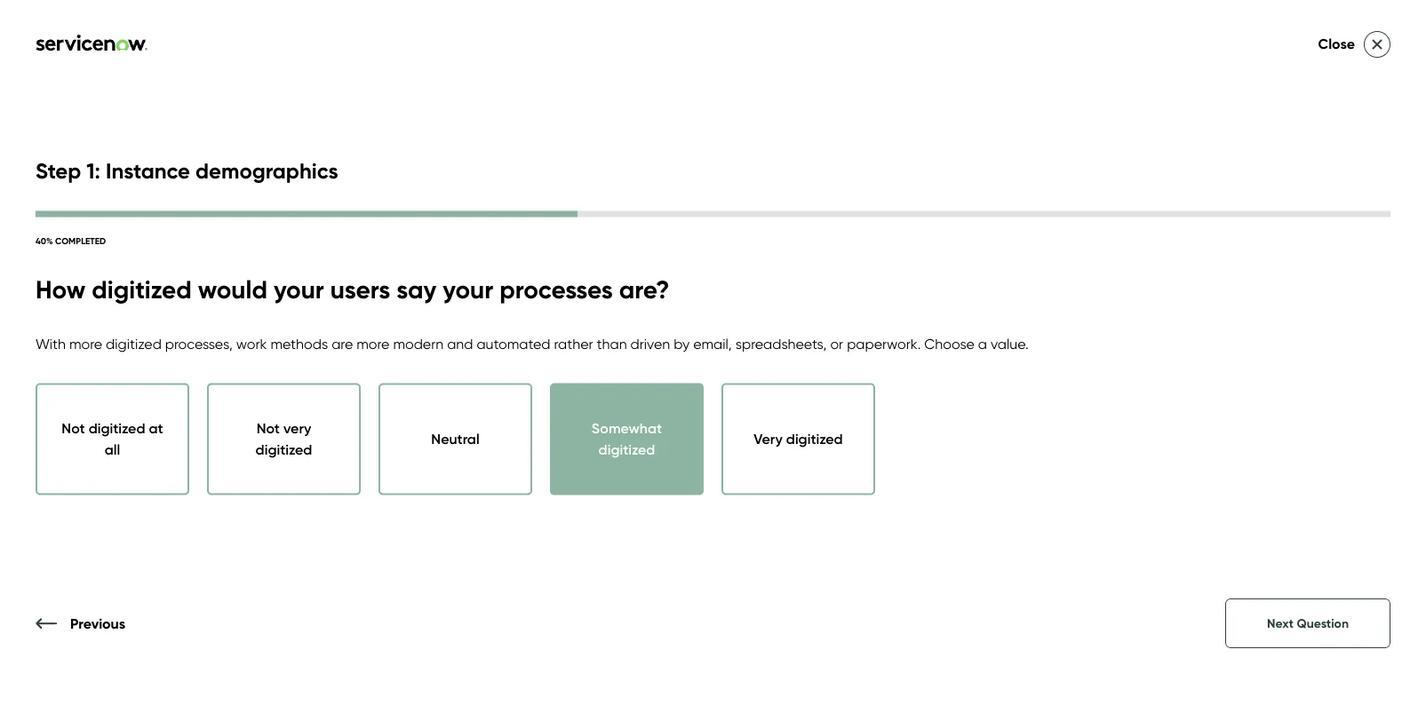 Task type: describe. For each thing, give the bounding box(es) containing it.
instance
[[106, 157, 190, 184]]

team inside use the platform team estimator to find out how many people you need to build your team and get
[[895, 418, 930, 436]]

as
[[1317, 333, 1333, 350]]

how
[[36, 274, 86, 305]]

with
[[36, 335, 66, 353]]

previous
[[70, 615, 125, 632]]

and inside use the platform team estimator to find out how many people you need to build your team and get
[[1375, 418, 1401, 436]]

out
[[1044, 418, 1065, 436]]

than
[[597, 335, 627, 353]]

digitized for very
[[786, 430, 843, 448]]

use
[[784, 418, 808, 436]]

very
[[754, 430, 783, 448]]

not for not very digitized
[[256, 420, 280, 437]]

digitized down very
[[256, 441, 312, 458]]

strategic
[[1349, 333, 1406, 350]]

find
[[1016, 418, 1040, 436]]

bu
[[1410, 333, 1426, 350]]

0 horizontal spatial your
[[274, 274, 324, 305]]

and inside "your servicenow® platform team establishes, maintains, and extends servicenow as a strategic bu"
[[1152, 333, 1178, 350]]

spreadsheets,
[[735, 335, 827, 353]]

estimator inside use the platform team estimator to find out how many people you need to build your team and get
[[934, 418, 995, 436]]

digitized for not
[[89, 420, 145, 437]]

1:
[[86, 157, 100, 184]]

40% completed
[[36, 235, 106, 246]]

build
[[1271, 418, 1302, 436]]

very digitized
[[754, 430, 843, 448]]

digitized left processes,
[[106, 335, 162, 353]]

0 horizontal spatial and
[[447, 335, 473, 353]]

servicenow®
[[816, 333, 903, 350]]

or
[[830, 335, 843, 353]]

platform inside servicenow platform team estimator
[[1027, 195, 1194, 247]]

your inside use the platform team estimator to find out how many people you need to build your team and get
[[1306, 418, 1334, 436]]

40%
[[36, 235, 53, 246]]

paperwork.
[[847, 335, 921, 353]]

maintains,
[[1082, 333, 1149, 350]]

platform inside use the platform team estimator to find out how many people you need to build your team and get
[[837, 418, 891, 436]]

processes
[[499, 274, 613, 305]]

all
[[105, 441, 120, 458]]

need
[[1216, 418, 1250, 436]]

how
[[1069, 418, 1096, 436]]

team inside servicenow platform team estimator
[[1205, 195, 1311, 247]]

you
[[1189, 418, 1213, 436]]

value.
[[991, 335, 1029, 353]]

next question link
[[1225, 599, 1391, 649]]

get
[[1405, 418, 1426, 436]]

next question
[[1267, 616, 1349, 631]]

establishes,
[[1004, 333, 1079, 350]]

1 to from the left
[[999, 418, 1012, 436]]



Task type: vqa. For each thing, say whether or not it's contained in the screenshot.
"Get Analyst Report" link
no



Task type: locate. For each thing, give the bounding box(es) containing it.
platform
[[1027, 195, 1194, 247], [837, 418, 891, 436]]

users
[[330, 274, 390, 305]]

digitized right very
[[786, 430, 843, 448]]

are
[[332, 335, 353, 353]]

1 vertical spatial platform
[[837, 418, 891, 436]]

digitized up all
[[89, 420, 145, 437]]

1 horizontal spatial and
[[1152, 333, 1178, 350]]

email,
[[693, 335, 732, 353]]

1 horizontal spatial to
[[1253, 418, 1267, 436]]

very
[[283, 420, 311, 437]]

0 horizontal spatial to
[[999, 418, 1012, 436]]

estimator left find at right bottom
[[934, 418, 995, 436]]

not left at
[[62, 420, 85, 437]]

to left build
[[1253, 418, 1267, 436]]

question
[[1297, 616, 1349, 631]]

1 horizontal spatial a
[[1336, 333, 1345, 350]]

would
[[198, 274, 267, 305]]

1 horizontal spatial your
[[443, 274, 493, 305]]

step 1: instance demographics
[[36, 157, 338, 184]]

work
[[236, 335, 267, 353]]

team left get
[[1337, 418, 1372, 436]]

a right as
[[1336, 333, 1345, 350]]

0 horizontal spatial servicenow
[[784, 195, 1016, 247]]

us
[[133, 636, 148, 653]]

1 horizontal spatial team
[[1337, 418, 1372, 436]]

digitized inside not digitized at all
[[89, 420, 145, 437]]

2 horizontal spatial and
[[1375, 418, 1401, 436]]

2 horizontal spatial your
[[1306, 418, 1334, 436]]

a
[[1336, 333, 1345, 350], [978, 335, 987, 353]]

servicenow inside "your servicenow® platform team establishes, maintains, and extends servicenow as a strategic bu"
[[1237, 333, 1314, 350]]

to left find at right bottom
[[999, 418, 1012, 436]]

your up methods
[[274, 274, 324, 305]]

driven
[[630, 335, 670, 353]]

2 to from the left
[[1253, 418, 1267, 436]]

more
[[69, 335, 102, 353], [357, 335, 390, 353]]

servicenow platform team estimator
[[784, 195, 1311, 303]]

digitized for somewhat
[[598, 441, 655, 458]]

and left get
[[1375, 418, 1401, 436]]

say
[[397, 274, 437, 305]]

0 horizontal spatial team
[[895, 418, 930, 436]]

methods
[[270, 335, 328, 353]]

somewhat
[[592, 420, 662, 437]]

are?
[[619, 274, 670, 305]]

with more digitized processes, work methods are more modern and automated rather than driven by email, spreadsheets, or paperwork. choose a value.
[[36, 335, 1029, 353]]

to
[[999, 418, 1012, 436], [1253, 418, 1267, 436]]

0 vertical spatial estimator
[[784, 250, 971, 303]]

not inside not very digitized
[[256, 420, 280, 437]]

team
[[1205, 195, 1311, 247], [895, 418, 930, 436]]

1 horizontal spatial servicenow
[[1237, 333, 1314, 350]]

not digitized at all
[[62, 420, 163, 458]]

modern
[[393, 335, 443, 353]]

connect
[[36, 636, 95, 653]]

digitized down completed
[[92, 274, 192, 305]]

somewhat digitized
[[592, 420, 662, 458]]

not
[[62, 420, 85, 437], [256, 420, 280, 437]]

not for not digitized at all
[[62, 420, 85, 437]]

a left value.
[[978, 335, 987, 353]]

processes,
[[165, 335, 233, 353]]

1 vertical spatial team
[[1337, 418, 1372, 436]]

next
[[1267, 616, 1294, 631]]

0 vertical spatial team
[[1205, 195, 1311, 247]]

choose
[[924, 335, 974, 353]]

estimator up servicenow®
[[784, 250, 971, 303]]

connect with us
[[36, 636, 148, 653]]

completed
[[55, 235, 106, 246]]

demographics
[[196, 157, 338, 184]]

team inside "your servicenow® platform team establishes, maintains, and extends servicenow as a strategic bu"
[[966, 333, 1000, 350]]

the
[[811, 418, 833, 436]]

2 not from the left
[[256, 420, 280, 437]]

0 vertical spatial servicenow
[[784, 195, 1016, 247]]

1 vertical spatial team
[[895, 418, 930, 436]]

step
[[36, 157, 81, 184]]

servicenow inside servicenow platform team estimator
[[784, 195, 1016, 247]]

0 vertical spatial team
[[966, 333, 1000, 350]]

rather
[[554, 335, 593, 353]]

not left very
[[256, 420, 280, 437]]

team right platform
[[966, 333, 1000, 350]]

use the platform team estimator to find out how many people you need to build your team and get
[[784, 418, 1426, 457]]

0 horizontal spatial not
[[62, 420, 85, 437]]

not inside not digitized at all
[[62, 420, 85, 437]]

1 horizontal spatial team
[[1205, 195, 1311, 247]]

team
[[966, 333, 1000, 350], [1337, 418, 1372, 436]]

1 vertical spatial servicenow
[[1237, 333, 1314, 350]]

more right with
[[69, 335, 102, 353]]

many
[[1100, 418, 1136, 436]]

and left extends
[[1152, 333, 1178, 350]]

automated
[[477, 335, 550, 353]]

1 more from the left
[[69, 335, 102, 353]]

digitized
[[92, 274, 192, 305], [106, 335, 162, 353], [89, 420, 145, 437], [786, 430, 843, 448], [256, 441, 312, 458], [598, 441, 655, 458]]

your right build
[[1306, 418, 1334, 436]]

by
[[674, 335, 690, 353]]

with
[[99, 636, 129, 653]]

your right say
[[443, 274, 493, 305]]

0 horizontal spatial team
[[966, 333, 1000, 350]]

platform
[[907, 333, 962, 350]]

1 horizontal spatial more
[[357, 335, 390, 353]]

and
[[1152, 333, 1178, 350], [447, 335, 473, 353], [1375, 418, 1401, 436]]

digitized down 'somewhat'
[[598, 441, 655, 458]]

0 horizontal spatial platform
[[837, 418, 891, 436]]

at
[[149, 420, 163, 437]]

close
[[1318, 35, 1355, 53]]

not very digitized
[[256, 420, 312, 458]]

estimator inside servicenow platform team estimator
[[784, 250, 971, 303]]

extends
[[1182, 333, 1234, 350]]

0 horizontal spatial a
[[978, 335, 987, 353]]

your
[[784, 333, 812, 350]]

how digitized would your users say your processes are?
[[36, 274, 670, 305]]

digitized inside somewhat digitized
[[598, 441, 655, 458]]

neutral
[[431, 430, 479, 448]]

1 horizontal spatial platform
[[1027, 195, 1194, 247]]

1 horizontal spatial not
[[256, 420, 280, 437]]

team inside use the platform team estimator to find out how many people you need to build your team and get
[[1337, 418, 1372, 436]]

estimator
[[784, 250, 971, 303], [934, 418, 995, 436]]

2 more from the left
[[357, 335, 390, 353]]

0 vertical spatial platform
[[1027, 195, 1194, 247]]

a inside "your servicenow® platform team establishes, maintains, and extends servicenow as a strategic bu"
[[1336, 333, 1345, 350]]

people
[[1139, 418, 1186, 436]]

and right modern
[[447, 335, 473, 353]]

1 vertical spatial estimator
[[934, 418, 995, 436]]

your servicenow® platform team establishes, maintains, and extends servicenow as a strategic bu
[[784, 333, 1426, 393]]

your
[[274, 274, 324, 305], [443, 274, 493, 305], [1306, 418, 1334, 436]]

1 not from the left
[[62, 420, 85, 437]]

servicenow
[[784, 195, 1016, 247], [1237, 333, 1314, 350]]

digitized for how
[[92, 274, 192, 305]]

more right are
[[357, 335, 390, 353]]

0 horizontal spatial more
[[69, 335, 102, 353]]



